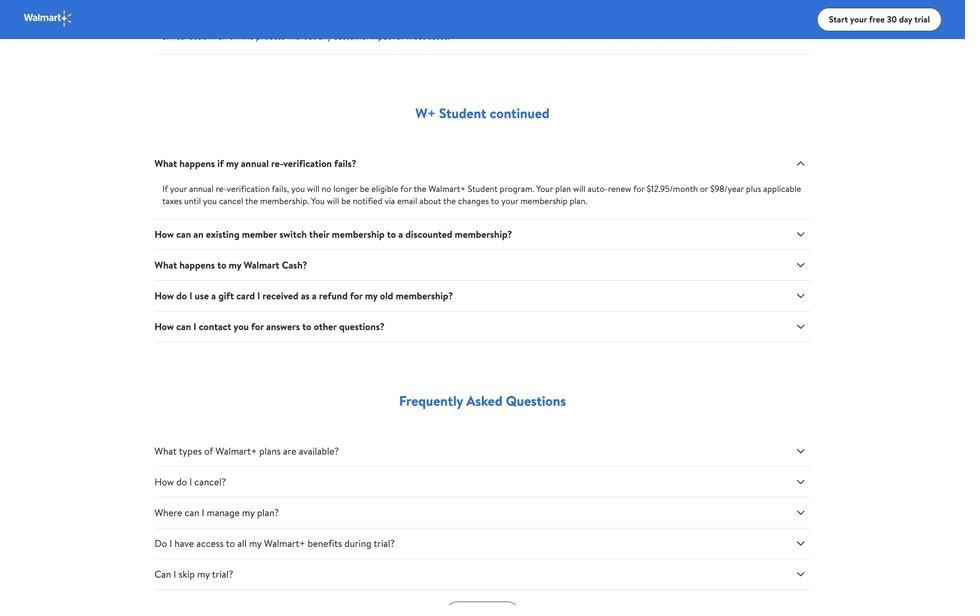 Task type: describe. For each thing, give the bounding box(es) containing it.
for right refund
[[350, 289, 363, 302]]

trial
[[915, 13, 931, 25]]

any
[[319, 30, 332, 43]]

you
[[311, 195, 325, 207]]

to down "existing"
[[217, 258, 227, 272]]

how for how do i cancel?
[[155, 475, 174, 489]]

plan?
[[257, 506, 279, 519]]

can i skip my trial?
[[155, 568, 233, 581]]

continued
[[490, 104, 550, 123]]

input
[[372, 30, 391, 43]]

my right all
[[249, 537, 262, 550]]

how do i cancel? image
[[796, 476, 807, 488]]

i left contact
[[194, 320, 197, 333]]

w+ image
[[23, 10, 73, 27]]

available?
[[299, 445, 339, 458]]

auto-
[[588, 183, 608, 195]]

verify
[[628, 18, 650, 30]]

happens for to
[[180, 258, 215, 272]]

in
[[209, 30, 216, 43]]

do i have access to all my walmart+ benefits during trial?
[[155, 537, 395, 550]]

1 horizontal spatial you
[[234, 320, 249, 333]]

switch
[[280, 228, 307, 241]]

longer
[[334, 183, 358, 195]]

where
[[155, 506, 182, 519]]

0 vertical spatial re-
[[271, 157, 283, 170]]

what for what types of walmart+ plans are available?
[[155, 445, 177, 458]]

what for what happens to my walmart cash?
[[155, 258, 177, 272]]

do i have access to all my walmart+ benefits during trial? image
[[796, 538, 807, 550]]

what happens to my walmart cash?
[[155, 258, 308, 272]]

student inside your verified status will be valid for one year from the start date of your paid walmart+ student membership. walmart+ will verify your eligibility for the program on an annual basis in an offline process without any customer input for most cases.
[[492, 18, 522, 30]]

can i skip my trial? image
[[796, 569, 807, 580]]

status
[[213, 18, 235, 30]]

your right changes
[[502, 195, 519, 207]]

walmart+ right paid
[[452, 18, 489, 30]]

discounted
[[406, 228, 453, 241]]

student inside if your annual re-verification fails, you will no longer be eligible for the walmart+ student program. your plan will auto-renew for $12.95/month or $98/year plus applicable taxes until you cancel the membership. you will be notified via email about the changes to your membership plan.
[[468, 183, 498, 195]]

0 horizontal spatial a
[[211, 289, 216, 302]]

how do i use a gift card i received as a refund for my old membership?
[[155, 289, 453, 302]]

$12.95/month
[[647, 183, 698, 195]]

1 horizontal spatial verification
[[283, 157, 332, 170]]

my left plan?
[[242, 506, 255, 519]]

start your free 30 day trial
[[829, 13, 931, 25]]

or
[[701, 183, 709, 195]]

2 horizontal spatial a
[[399, 228, 403, 241]]

i left use
[[190, 289, 192, 302]]

about
[[420, 195, 442, 207]]

can
[[155, 568, 171, 581]]

happens for if
[[180, 157, 215, 170]]

cash?
[[282, 258, 308, 272]]

annual inside your verified status will be valid for one year from the start date of your paid walmart+ student membership. walmart+ will verify your eligibility for the program on an annual basis in an offline process without any customer input for most cases.
[[162, 30, 187, 43]]

the left program
[[721, 18, 733, 30]]

0 horizontal spatial membership?
[[396, 289, 453, 302]]

all
[[238, 537, 247, 550]]

2 horizontal spatial you
[[291, 183, 305, 195]]

membership. inside your verified status will be valid for one year from the start date of your paid walmart+ student membership. walmart+ will verify your eligibility for the program on an annual basis in an offline process without any customer input for most cases.
[[524, 18, 572, 30]]

cancel
[[219, 195, 244, 207]]

to inside if your annual re-verification fails, you will no longer be eligible for the walmart+ student program. your plan will auto-renew for $12.95/month or $98/year plus applicable taxes until you cancel the membership. you will be notified via email about the changes to your membership plan.
[[491, 195, 500, 207]]

2 horizontal spatial be
[[360, 183, 370, 195]]

start
[[366, 18, 384, 30]]

for right eligibility
[[707, 18, 719, 30]]

start
[[829, 13, 849, 25]]

for left one
[[283, 18, 294, 30]]

changes
[[458, 195, 489, 207]]

30
[[888, 13, 898, 25]]

2 horizontal spatial annual
[[241, 157, 269, 170]]

free
[[870, 13, 886, 25]]

verification inside if your annual re-verification fails, you will no longer be eligible for the walmart+ student program. your plan will auto-renew for $12.95/month or $98/year plus applicable taxes until you cancel the membership. you will be notified via email about the changes to your membership plan.
[[227, 183, 270, 195]]

paid
[[434, 18, 450, 30]]

your right verify
[[652, 18, 669, 30]]

how can an existing member switch their membership to a discounted membership?
[[155, 228, 513, 241]]

1 vertical spatial trial?
[[212, 568, 233, 581]]

plans
[[259, 445, 281, 458]]

walmart+ inside if your annual re-verification fails, you will no longer be eligible for the walmart+ student program. your plan will auto-renew for $12.95/month or $98/year plus applicable taxes until you cancel the membership. you will be notified via email about the changes to your membership plan.
[[429, 183, 466, 195]]

to left other
[[302, 320, 312, 333]]

date
[[386, 18, 403, 30]]

if
[[162, 183, 168, 195]]

do for cancel?
[[176, 475, 187, 489]]

0 vertical spatial trial?
[[374, 537, 395, 550]]

benefits
[[308, 537, 342, 550]]

1 horizontal spatial an
[[218, 30, 227, 43]]

fails?
[[334, 157, 357, 170]]

as
[[301, 289, 310, 302]]

customer
[[334, 30, 370, 43]]

walmart
[[244, 258, 280, 272]]

basis
[[189, 30, 207, 43]]

will left verify
[[614, 18, 626, 30]]

verified
[[181, 18, 210, 30]]

plan
[[556, 183, 571, 195]]

answers
[[266, 320, 300, 333]]

w+ student continued
[[416, 104, 550, 123]]

how do i cancel?
[[155, 475, 226, 489]]

how do i use a gift card i received as a refund for my old membership? image
[[796, 290, 807, 302]]

cancel?
[[195, 475, 226, 489]]

the right cancel
[[245, 195, 258, 207]]

existing
[[206, 228, 240, 241]]

renew
[[608, 183, 632, 195]]

do
[[155, 537, 167, 550]]

day
[[900, 13, 913, 25]]

taxes
[[162, 195, 182, 207]]

membership. inside if your annual re-verification fails, you will no longer be eligible for the walmart+ student program. your plan will auto-renew for $12.95/month or $98/year plus applicable taxes until you cancel the membership. you will be notified via email about the changes to your membership plan.
[[260, 195, 309, 207]]

can for contact
[[176, 320, 191, 333]]

fails,
[[272, 183, 289, 195]]

questions?
[[339, 320, 385, 333]]

0 vertical spatial membership?
[[455, 228, 513, 241]]

no
[[322, 183, 332, 195]]

plan.
[[570, 195, 588, 207]]

will left no
[[307, 183, 320, 195]]

email
[[397, 195, 418, 207]]

refund
[[319, 289, 348, 302]]



Task type: vqa. For each thing, say whether or not it's contained in the screenshot.
the top Student
yes



Task type: locate. For each thing, give the bounding box(es) containing it.
will right you
[[327, 195, 339, 207]]

1 horizontal spatial a
[[312, 289, 317, 302]]

0 horizontal spatial annual
[[162, 30, 187, 43]]

plus
[[747, 183, 762, 195]]

do left use
[[176, 289, 187, 302]]

use
[[195, 289, 209, 302]]

annual right the "if"
[[241, 157, 269, 170]]

to left all
[[226, 537, 235, 550]]

your right if
[[170, 183, 187, 195]]

1 happens from the top
[[180, 157, 215, 170]]

trial? down 'access'
[[212, 568, 233, 581]]

i left cancel?
[[190, 475, 192, 489]]

old
[[380, 289, 394, 302]]

the right about
[[444, 195, 456, 207]]

types
[[179, 445, 202, 458]]

of right the date
[[405, 18, 413, 30]]

where can i manage my plan? image
[[796, 507, 807, 519]]

1 vertical spatial happens
[[180, 258, 215, 272]]

w+
[[416, 104, 436, 123]]

annual
[[162, 30, 187, 43], [241, 157, 269, 170], [189, 183, 214, 195]]

the
[[351, 18, 364, 30], [721, 18, 733, 30], [414, 183, 427, 195], [245, 195, 258, 207], [444, 195, 456, 207]]

for left answers
[[251, 320, 264, 333]]

will
[[237, 18, 250, 30], [614, 18, 626, 30], [307, 183, 320, 195], [574, 183, 586, 195], [327, 195, 339, 207]]

3 how from the top
[[155, 320, 174, 333]]

your left free
[[851, 13, 868, 25]]

0 vertical spatial can
[[176, 228, 191, 241]]

for
[[283, 18, 294, 30], [707, 18, 719, 30], [393, 30, 405, 43], [401, 183, 412, 195], [634, 183, 645, 195], [350, 289, 363, 302], [251, 320, 264, 333]]

i right card
[[257, 289, 260, 302]]

re- up fails,
[[271, 157, 283, 170]]

be inside your verified status will be valid for one year from the start date of your paid walmart+ student membership. walmart+ will verify your eligibility for the program on an annual basis in an offline process without any customer input for most cases.
[[252, 18, 261, 30]]

program
[[735, 18, 768, 30]]

1 horizontal spatial membership.
[[524, 18, 572, 30]]

your left paid
[[415, 18, 432, 30]]

1 horizontal spatial be
[[342, 195, 351, 207]]

i right 'do'
[[170, 537, 172, 550]]

an right in on the left top of the page
[[218, 30, 227, 43]]

to right changes
[[491, 195, 500, 207]]

valid
[[263, 18, 281, 30]]

0 vertical spatial do
[[176, 289, 187, 302]]

re- down the "if"
[[216, 183, 227, 195]]

will right status at the top left of the page
[[237, 18, 250, 30]]

1 vertical spatial re-
[[216, 183, 227, 195]]

access
[[197, 537, 224, 550]]

frequently
[[399, 391, 463, 410]]

0 horizontal spatial membership
[[332, 228, 385, 241]]

an left "existing"
[[194, 228, 204, 241]]

0 horizontal spatial you
[[203, 195, 217, 207]]

re-
[[271, 157, 283, 170], [216, 183, 227, 195]]

your inside button
[[851, 13, 868, 25]]

of
[[405, 18, 413, 30], [204, 445, 213, 458]]

be left notified
[[342, 195, 351, 207]]

eligible
[[372, 183, 399, 195]]

2 horizontal spatial an
[[782, 18, 791, 30]]

without
[[287, 30, 317, 43]]

process
[[256, 30, 285, 43]]

program.
[[500, 183, 534, 195]]

during
[[345, 537, 372, 550]]

from
[[331, 18, 349, 30]]

0 vertical spatial annual
[[162, 30, 187, 43]]

what for what happens if my annual re-verification fails?
[[155, 157, 177, 170]]

verification up no
[[283, 157, 332, 170]]

have
[[175, 537, 194, 550]]

of inside your verified status will be valid for one year from the start date of your paid walmart+ student membership. walmart+ will verify your eligibility for the program on an annual basis in an offline process without any customer input for most cases.
[[405, 18, 413, 30]]

i left manage
[[202, 506, 205, 519]]

contact
[[199, 320, 231, 333]]

what happens if my annual re-verification fails? image
[[796, 158, 807, 170]]

2 vertical spatial what
[[155, 445, 177, 458]]

1 horizontal spatial your
[[537, 183, 554, 195]]

1 horizontal spatial re-
[[271, 157, 283, 170]]

1 vertical spatial can
[[176, 320, 191, 333]]

you right until
[[203, 195, 217, 207]]

verification
[[283, 157, 332, 170], [227, 183, 270, 195]]

happens
[[180, 157, 215, 170], [180, 258, 215, 272]]

year
[[312, 18, 329, 30]]

1 vertical spatial verification
[[227, 183, 270, 195]]

0 vertical spatial verification
[[283, 157, 332, 170]]

of right types
[[204, 445, 213, 458]]

what happens to my walmart cash? image
[[796, 259, 807, 271]]

on
[[770, 18, 780, 30]]

annual right taxes
[[189, 183, 214, 195]]

0 vertical spatial membership.
[[524, 18, 572, 30]]

manage
[[207, 506, 240, 519]]

card
[[236, 289, 255, 302]]

for left most
[[393, 30, 405, 43]]

1 vertical spatial of
[[204, 445, 213, 458]]

can for manage
[[185, 506, 200, 519]]

do
[[176, 289, 187, 302], [176, 475, 187, 489]]

do for use
[[176, 289, 187, 302]]

annual inside if your annual re-verification fails, you will no longer be eligible for the walmart+ student program. your plan will auto-renew for $12.95/month or $98/year plus applicable taxes until you cancel the membership. you will be notified via email about the changes to your membership plan.
[[189, 183, 214, 195]]

walmart+ down plan?
[[264, 537, 306, 550]]

walmart+
[[452, 18, 489, 30], [575, 18, 612, 30], [429, 183, 466, 195], [216, 445, 257, 458], [264, 537, 306, 550]]

for right renew at the right of the page
[[634, 183, 645, 195]]

membership inside if your annual re-verification fails, you will no longer be eligible for the walmart+ student program. your plan will auto-renew for $12.95/month or $98/year plus applicable taxes until you cancel the membership. you will be notified via email about the changes to your membership plan.
[[521, 195, 568, 207]]

do left cancel?
[[176, 475, 187, 489]]

1 horizontal spatial membership
[[521, 195, 568, 207]]

how can an existing member switch their membership to a discounted membership? image
[[796, 229, 807, 240]]

can left contact
[[176, 320, 191, 333]]

3 what from the top
[[155, 445, 177, 458]]

gift
[[218, 289, 234, 302]]

2 vertical spatial annual
[[189, 183, 214, 195]]

their
[[309, 228, 330, 241]]

where can i manage my plan?
[[155, 506, 279, 519]]

received
[[263, 289, 299, 302]]

a right as
[[312, 289, 317, 302]]

1 how from the top
[[155, 228, 174, 241]]

trial?
[[374, 537, 395, 550], [212, 568, 233, 581]]

$98/year
[[711, 183, 744, 195]]

most
[[407, 30, 426, 43]]

0 horizontal spatial re-
[[216, 183, 227, 195]]

0 horizontal spatial your
[[162, 18, 179, 30]]

0 vertical spatial your
[[162, 18, 179, 30]]

what types of walmart+ plans are available? image
[[796, 446, 807, 457]]

membership? down changes
[[455, 228, 513, 241]]

my right skip
[[197, 568, 210, 581]]

frequently asked questions
[[399, 391, 566, 410]]

a
[[399, 228, 403, 241], [211, 289, 216, 302], [312, 289, 317, 302]]

0 horizontal spatial trial?
[[212, 568, 233, 581]]

be left valid at the top of the page
[[252, 18, 261, 30]]

1 vertical spatial your
[[537, 183, 554, 195]]

other
[[314, 320, 337, 333]]

the left start
[[351, 18, 364, 30]]

0 vertical spatial what
[[155, 157, 177, 170]]

1 horizontal spatial trial?
[[374, 537, 395, 550]]

you
[[291, 183, 305, 195], [203, 195, 217, 207], [234, 320, 249, 333]]

my left 'old'
[[365, 289, 378, 302]]

1 horizontal spatial of
[[405, 18, 413, 30]]

how for how can an existing member switch their membership to a discounted membership?
[[155, 228, 174, 241]]

how
[[155, 228, 174, 241], [155, 289, 174, 302], [155, 320, 174, 333], [155, 475, 174, 489]]

walmart+ right email
[[429, 183, 466, 195]]

1 vertical spatial membership?
[[396, 289, 453, 302]]

your
[[851, 13, 868, 25], [415, 18, 432, 30], [652, 18, 669, 30], [170, 183, 187, 195], [502, 195, 519, 207]]

asked
[[467, 391, 503, 410]]

1 vertical spatial what
[[155, 258, 177, 272]]

0 vertical spatial membership
[[521, 195, 568, 207]]

1 vertical spatial annual
[[241, 157, 269, 170]]

notified
[[353, 195, 383, 207]]

0 horizontal spatial membership.
[[260, 195, 309, 207]]

your inside if your annual re-verification fails, you will no longer be eligible for the walmart+ student program. your plan will auto-renew for $12.95/month or $98/year plus applicable taxes until you cancel the membership. you will be notified via email about the changes to your membership plan.
[[537, 183, 554, 195]]

a left discounted at top left
[[399, 228, 403, 241]]

membership? right 'old'
[[396, 289, 453, 302]]

will right plan
[[574, 183, 586, 195]]

can down until
[[176, 228, 191, 241]]

walmart+ left plans
[[216, 445, 257, 458]]

be right longer
[[360, 183, 370, 195]]

the right via
[[414, 183, 427, 195]]

what types of walmart+ plans are available?
[[155, 445, 339, 458]]

your left verified
[[162, 18, 179, 30]]

are
[[283, 445, 297, 458]]

2 vertical spatial can
[[185, 506, 200, 519]]

an
[[782, 18, 791, 30], [218, 30, 227, 43], [194, 228, 204, 241]]

can
[[176, 228, 191, 241], [176, 320, 191, 333], [185, 506, 200, 519]]

trial? right during
[[374, 537, 395, 550]]

if
[[217, 157, 224, 170]]

how for how do i use a gift card i received as a refund for my old membership?
[[155, 289, 174, 302]]

a right use
[[211, 289, 216, 302]]

2 happens from the top
[[180, 258, 215, 272]]

0 vertical spatial happens
[[180, 157, 215, 170]]

eligibility
[[671, 18, 705, 30]]

to down via
[[387, 228, 396, 241]]

happens left the "if"
[[180, 157, 215, 170]]

student
[[492, 18, 522, 30], [439, 104, 487, 123], [468, 183, 498, 195]]

what happens if my annual re-verification fails?
[[155, 157, 357, 170]]

i
[[190, 289, 192, 302], [257, 289, 260, 302], [194, 320, 197, 333], [190, 475, 192, 489], [202, 506, 205, 519], [170, 537, 172, 550], [174, 568, 176, 581]]

membership left plan.
[[521, 195, 568, 207]]

you right contact
[[234, 320, 249, 333]]

1 horizontal spatial annual
[[189, 183, 214, 195]]

one
[[296, 18, 310, 30]]

questions
[[506, 391, 566, 410]]

1 do from the top
[[176, 289, 187, 302]]

verification down what happens if my annual re-verification fails? on the left of page
[[227, 183, 270, 195]]

you right fails,
[[291, 183, 305, 195]]

cases.
[[428, 30, 450, 43]]

annual left "basis"
[[162, 30, 187, 43]]

your inside your verified status will be valid for one year from the start date of your paid walmart+ student membership. walmart+ will verify your eligibility for the program on an annual basis in an offline process without any customer input for most cases.
[[162, 18, 179, 30]]

2 do from the top
[[176, 475, 187, 489]]

2 vertical spatial student
[[468, 183, 498, 195]]

your left plan
[[537, 183, 554, 195]]

can right "where"
[[185, 506, 200, 519]]

1 vertical spatial membership.
[[260, 195, 309, 207]]

happens up use
[[180, 258, 215, 272]]

0 horizontal spatial verification
[[227, 183, 270, 195]]

start your free 30 day trial button
[[818, 8, 942, 31]]

0 horizontal spatial be
[[252, 18, 261, 30]]

walmart+ left verify
[[575, 18, 612, 30]]

1 vertical spatial membership
[[332, 228, 385, 241]]

offline
[[229, 30, 254, 43]]

1 vertical spatial do
[[176, 475, 187, 489]]

my left walmart
[[229, 258, 242, 272]]

how for how can i contact you for answers to other questions?
[[155, 320, 174, 333]]

re- inside if your annual re-verification fails, you will no longer be eligible for the walmart+ student program. your plan will auto-renew for $12.95/month or $98/year plus applicable taxes until you cancel the membership. you will be notified via email about the changes to your membership plan.
[[216, 183, 227, 195]]

how can i contact you for answers to other questions? image
[[796, 321, 807, 333]]

can for existing
[[176, 228, 191, 241]]

0 horizontal spatial of
[[204, 445, 213, 458]]

1 what from the top
[[155, 157, 177, 170]]

1 horizontal spatial membership?
[[455, 228, 513, 241]]

i left skip
[[174, 568, 176, 581]]

for right via
[[401, 183, 412, 195]]

2 what from the top
[[155, 258, 177, 272]]

membership down notified
[[332, 228, 385, 241]]

an right on
[[782, 18, 791, 30]]

0 vertical spatial of
[[405, 18, 413, 30]]

4 how from the top
[[155, 475, 174, 489]]

my right the "if"
[[226, 157, 239, 170]]

how can i contact you for answers to other questions?
[[155, 320, 385, 333]]

2 how from the top
[[155, 289, 174, 302]]

0 vertical spatial student
[[492, 18, 522, 30]]

until
[[184, 195, 201, 207]]

0 horizontal spatial an
[[194, 228, 204, 241]]

1 vertical spatial student
[[439, 104, 487, 123]]



